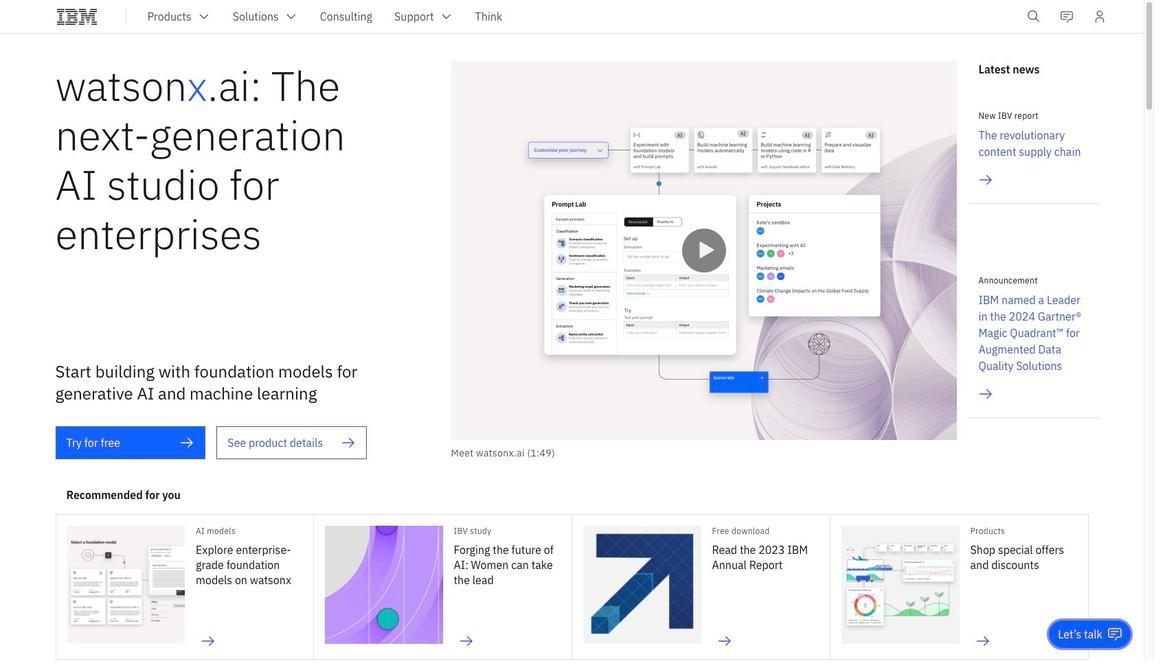 Task type: describe. For each thing, give the bounding box(es) containing it.
let's talk element
[[1059, 627, 1103, 643]]



Task type: vqa. For each thing, say whether or not it's contained in the screenshot.
Your privacy choices Element
no



